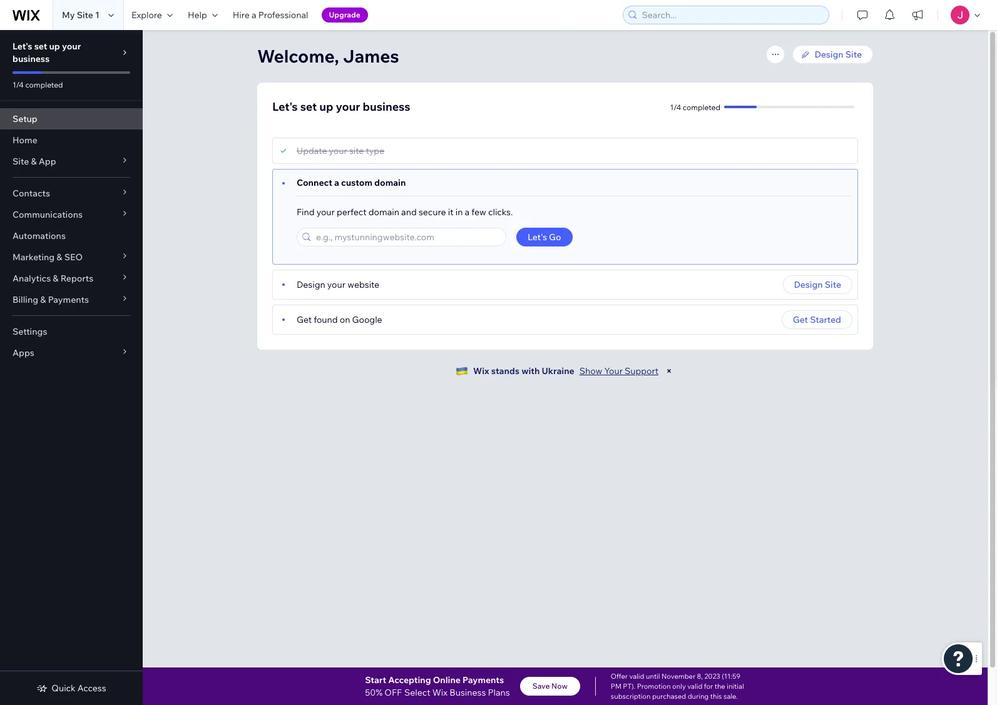 Task type: vqa. For each thing, say whether or not it's contained in the screenshot.
bottommost a
yes



Task type: locate. For each thing, give the bounding box(es) containing it.
design site
[[815, 49, 862, 60], [794, 279, 842, 291]]

business up type
[[363, 100, 411, 114]]

1 vertical spatial let's
[[272, 100, 298, 114]]

0 vertical spatial design site
[[815, 49, 862, 60]]

until
[[646, 673, 660, 681]]

a left custom
[[334, 177, 339, 189]]

1 horizontal spatial set
[[300, 100, 317, 114]]

a inside hire a professional link
[[252, 9, 257, 21]]

0 horizontal spatial business
[[13, 53, 50, 65]]

2 horizontal spatial a
[[465, 207, 470, 218]]

found
[[314, 314, 338, 326]]

1 horizontal spatial completed
[[683, 102, 721, 112]]

started
[[811, 314, 842, 326]]

1 vertical spatial set
[[300, 100, 317, 114]]

2 vertical spatial let's
[[528, 232, 547, 243]]

design site button
[[783, 276, 853, 294]]

1 horizontal spatial valid
[[688, 683, 703, 691]]

marketing
[[13, 252, 55, 263]]

business
[[450, 688, 486, 699]]

0 horizontal spatial wix
[[433, 688, 448, 699]]

business inside the let's set up your business
[[13, 53, 50, 65]]

valid up pt).
[[630, 673, 645, 681]]

your for update
[[329, 145, 347, 157]]

home
[[13, 135, 37, 146]]

contacts button
[[0, 183, 143, 204]]

sidebar element
[[0, 30, 143, 706]]

a right in
[[465, 207, 470, 218]]

0 horizontal spatial completed
[[25, 80, 63, 90]]

website
[[348, 279, 380, 291]]

get inside button
[[793, 314, 809, 326]]

get left "started"
[[793, 314, 809, 326]]

payments
[[48, 294, 89, 306], [463, 675, 504, 686]]

your inside sidebar element
[[62, 41, 81, 52]]

update your site type
[[297, 145, 385, 157]]

wix stands with ukraine show your support
[[473, 366, 659, 377]]

& for billing
[[40, 294, 46, 306]]

1 horizontal spatial wix
[[473, 366, 489, 377]]

settings
[[13, 326, 47, 338]]

business up setup
[[13, 53, 50, 65]]

1 vertical spatial let's set up your business
[[272, 100, 411, 114]]

analytics
[[13, 273, 51, 284]]

offer
[[611, 673, 628, 681]]

1 horizontal spatial a
[[334, 177, 339, 189]]

your
[[62, 41, 81, 52], [336, 100, 360, 114], [329, 145, 347, 157], [317, 207, 335, 218], [327, 279, 346, 291]]

custom
[[341, 177, 373, 189]]

1 vertical spatial payments
[[463, 675, 504, 686]]

& left "reports" on the top of page
[[53, 273, 59, 284]]

domain for custom
[[375, 177, 406, 189]]

1 vertical spatial completed
[[683, 102, 721, 112]]

0 vertical spatial let's set up your business
[[13, 41, 81, 65]]

a for professional
[[252, 9, 257, 21]]

0 vertical spatial let's
[[13, 41, 32, 52]]

welcome,
[[257, 45, 339, 67]]

0 horizontal spatial let's
[[13, 41, 32, 52]]

valid up during
[[688, 683, 703, 691]]

0 horizontal spatial get
[[297, 314, 312, 326]]

8,
[[697, 673, 703, 681]]

0 horizontal spatial let's set up your business
[[13, 41, 81, 65]]

design site inside button
[[794, 279, 842, 291]]

communications button
[[0, 204, 143, 225]]

the
[[715, 683, 726, 691]]

site
[[77, 9, 93, 21], [846, 49, 862, 60], [13, 156, 29, 167], [825, 279, 842, 291]]

your up update your site type
[[336, 100, 360, 114]]

1 vertical spatial wix
[[433, 688, 448, 699]]

1 vertical spatial a
[[334, 177, 339, 189]]

design site link
[[793, 45, 874, 64]]

& right "billing"
[[40, 294, 46, 306]]

let's go button
[[517, 228, 573, 247]]

a
[[252, 9, 257, 21], [334, 177, 339, 189], [465, 207, 470, 218]]

1 vertical spatial valid
[[688, 683, 703, 691]]

marketing & seo button
[[0, 247, 143, 268]]

1 horizontal spatial payments
[[463, 675, 504, 686]]

contacts
[[13, 188, 50, 199]]

ukraine
[[542, 366, 575, 377]]

1 horizontal spatial let's set up your business
[[272, 100, 411, 114]]

analytics & reports button
[[0, 268, 143, 289]]

your right the find at the left top of the page
[[317, 207, 335, 218]]

0 vertical spatial a
[[252, 9, 257, 21]]

let's set up your business up update your site type
[[272, 100, 411, 114]]

Search... field
[[638, 6, 825, 24]]

0 horizontal spatial set
[[34, 41, 47, 52]]

& left the app
[[31, 156, 37, 167]]

1 horizontal spatial let's
[[272, 100, 298, 114]]

upgrade
[[329, 10, 361, 19]]

& for site
[[31, 156, 37, 167]]

site inside dropdown button
[[13, 156, 29, 167]]

payments down analytics & reports "popup button"
[[48, 294, 89, 306]]

0 vertical spatial wix
[[473, 366, 489, 377]]

access
[[78, 683, 106, 695]]

show your support button
[[580, 366, 659, 377]]

site & app button
[[0, 151, 143, 172]]

0 horizontal spatial up
[[49, 41, 60, 52]]

0 vertical spatial payments
[[48, 294, 89, 306]]

get
[[297, 314, 312, 326], [793, 314, 809, 326]]

design
[[815, 49, 844, 60], [297, 279, 325, 291], [794, 279, 823, 291]]

wix down online
[[433, 688, 448, 699]]

2 vertical spatial a
[[465, 207, 470, 218]]

payments up the business
[[463, 675, 504, 686]]

0 vertical spatial valid
[[630, 673, 645, 681]]

domain left and
[[369, 207, 400, 218]]

1 horizontal spatial up
[[320, 100, 333, 114]]

completed
[[25, 80, 63, 90], [683, 102, 721, 112]]

&
[[31, 156, 37, 167], [57, 252, 62, 263], [53, 273, 59, 284], [40, 294, 46, 306]]

1 vertical spatial business
[[363, 100, 411, 114]]

google
[[352, 314, 382, 326]]

1 horizontal spatial get
[[793, 314, 809, 326]]

1
[[95, 9, 100, 21]]

0 horizontal spatial 1/4
[[13, 80, 24, 90]]

clicks.
[[488, 207, 513, 218]]

1 vertical spatial design site
[[794, 279, 842, 291]]

let's set up your business down the my at the left top of page
[[13, 41, 81, 65]]

off
[[385, 688, 402, 699]]

get left 'found'
[[297, 314, 312, 326]]

connect a custom domain
[[297, 177, 406, 189]]

quick
[[52, 683, 76, 695]]

completed inside sidebar element
[[25, 80, 63, 90]]

e.g., mystunningwebsite.com field
[[313, 229, 502, 246]]

accepting
[[388, 675, 431, 686]]

0 vertical spatial up
[[49, 41, 60, 52]]

select
[[405, 688, 431, 699]]

payments inside popup button
[[48, 294, 89, 306]]

1 get from the left
[[297, 314, 312, 326]]

go
[[549, 232, 561, 243]]

0 vertical spatial set
[[34, 41, 47, 52]]

domain for perfect
[[369, 207, 400, 218]]

up
[[49, 41, 60, 52], [320, 100, 333, 114]]

setup link
[[0, 108, 143, 130]]

1 vertical spatial 1/4 completed
[[670, 102, 721, 112]]

set inside sidebar element
[[34, 41, 47, 52]]

let's inside let's go button
[[528, 232, 547, 243]]

update
[[297, 145, 327, 157]]

business
[[13, 53, 50, 65], [363, 100, 411, 114]]

a right hire
[[252, 9, 257, 21]]

let's set up your business inside sidebar element
[[13, 41, 81, 65]]

app
[[39, 156, 56, 167]]

2 get from the left
[[793, 314, 809, 326]]

domain
[[375, 177, 406, 189], [369, 207, 400, 218]]

a for custom
[[334, 177, 339, 189]]

wix inside start accepting online payments 50% off select wix business plans
[[433, 688, 448, 699]]

& inside dropdown button
[[31, 156, 37, 167]]

0 vertical spatial domain
[[375, 177, 406, 189]]

0 vertical spatial 1/4
[[13, 80, 24, 90]]

let's inside the let's set up your business
[[13, 41, 32, 52]]

1 vertical spatial up
[[320, 100, 333, 114]]

wix left 'stands'
[[473, 366, 489, 377]]

& inside "popup button"
[[53, 273, 59, 284]]

0 vertical spatial business
[[13, 53, 50, 65]]

& left seo
[[57, 252, 62, 263]]

2 horizontal spatial let's
[[528, 232, 547, 243]]

your down the my at the left top of page
[[62, 41, 81, 52]]

your
[[605, 366, 623, 377]]

plans
[[488, 688, 510, 699]]

0 horizontal spatial a
[[252, 9, 257, 21]]

1 horizontal spatial 1/4
[[670, 102, 681, 112]]

promotion
[[637, 683, 671, 691]]

your left 'site'
[[329, 145, 347, 157]]

apps button
[[0, 343, 143, 364]]

domain up find your perfect domain and secure it in a few clicks.
[[375, 177, 406, 189]]

offer valid until november 8, 2023 (11:59 pm pt). promotion only valid for the initial subscription purchased during this sale.
[[611, 673, 744, 701]]

& for analytics
[[53, 273, 59, 284]]

1 vertical spatial domain
[[369, 207, 400, 218]]

0 horizontal spatial payments
[[48, 294, 89, 306]]

0 vertical spatial 1/4 completed
[[13, 80, 63, 90]]

site
[[349, 145, 364, 157]]

your left "website"
[[327, 279, 346, 291]]

1 horizontal spatial business
[[363, 100, 411, 114]]

0 vertical spatial completed
[[25, 80, 63, 90]]

0 horizontal spatial 1/4 completed
[[13, 80, 63, 90]]

my site 1
[[62, 9, 100, 21]]

1 vertical spatial 1/4
[[670, 102, 681, 112]]

this
[[711, 693, 722, 701]]

2023
[[705, 673, 721, 681]]



Task type: describe. For each thing, give the bounding box(es) containing it.
with
[[522, 366, 540, 377]]

apps
[[13, 348, 34, 359]]

50%
[[365, 688, 383, 699]]

now
[[552, 682, 568, 691]]

design inside button
[[794, 279, 823, 291]]

explore
[[131, 9, 162, 21]]

initial
[[727, 683, 744, 691]]

setup
[[13, 113, 37, 125]]

my
[[62, 9, 75, 21]]

get started
[[793, 314, 842, 326]]

upgrade button
[[322, 8, 368, 23]]

stands
[[491, 366, 520, 377]]

connect
[[297, 177, 332, 189]]

start accepting online payments 50% off select wix business plans
[[365, 675, 510, 699]]

analytics & reports
[[13, 273, 93, 284]]

quick access
[[52, 683, 106, 695]]

online
[[433, 675, 461, 686]]

billing
[[13, 294, 38, 306]]

get for get started
[[793, 314, 809, 326]]

let's go
[[528, 232, 561, 243]]

billing & payments button
[[0, 289, 143, 311]]

1/4 completed inside sidebar element
[[13, 80, 63, 90]]

support
[[625, 366, 659, 377]]

save now
[[533, 682, 568, 691]]

type
[[366, 145, 385, 157]]

site & app
[[13, 156, 56, 167]]

marketing & seo
[[13, 252, 83, 263]]

purchased
[[652, 693, 687, 701]]

site inside button
[[825, 279, 842, 291]]

november
[[662, 673, 696, 681]]

0 horizontal spatial valid
[[630, 673, 645, 681]]

james
[[343, 45, 399, 67]]

in
[[456, 207, 463, 218]]

find
[[297, 207, 315, 218]]

for
[[704, 683, 713, 691]]

save now button
[[520, 678, 580, 696]]

professional
[[258, 9, 308, 21]]

subscription
[[611, 693, 651, 701]]

find your perfect domain and secure it in a few clicks.
[[297, 207, 513, 218]]

on
[[340, 314, 350, 326]]

design your website
[[297, 279, 380, 291]]

your for design
[[327, 279, 346, 291]]

only
[[673, 683, 686, 691]]

and
[[401, 207, 417, 218]]

during
[[688, 693, 709, 701]]

automations link
[[0, 225, 143, 247]]

payments inside start accepting online payments 50% off select wix business plans
[[463, 675, 504, 686]]

save
[[533, 682, 550, 691]]

seo
[[64, 252, 83, 263]]

hire a professional
[[233, 9, 308, 21]]

home link
[[0, 130, 143, 151]]

it
[[448, 207, 454, 218]]

help
[[188, 9, 207, 21]]

hire a professional link
[[225, 0, 316, 30]]

up inside sidebar element
[[49, 41, 60, 52]]

pt).
[[623, 683, 636, 691]]

your for find
[[317, 207, 335, 218]]

secure
[[419, 207, 446, 218]]

help button
[[180, 0, 225, 30]]

1 horizontal spatial 1/4 completed
[[670, 102, 721, 112]]

billing & payments
[[13, 294, 89, 306]]

show
[[580, 366, 603, 377]]

start
[[365, 675, 386, 686]]

get for get found on google
[[297, 314, 312, 326]]

pm
[[611, 683, 622, 691]]

(11:59
[[722, 673, 741, 681]]

automations
[[13, 230, 66, 242]]

reports
[[61, 273, 93, 284]]

hire
[[233, 9, 250, 21]]

settings link
[[0, 321, 143, 343]]

quick access button
[[37, 683, 106, 695]]

perfect
[[337, 207, 367, 218]]

1/4 inside sidebar element
[[13, 80, 24, 90]]

sale.
[[724, 693, 738, 701]]

get found on google
[[297, 314, 382, 326]]

& for marketing
[[57, 252, 62, 263]]

get started button
[[782, 311, 853, 329]]

welcome, james
[[257, 45, 399, 67]]



